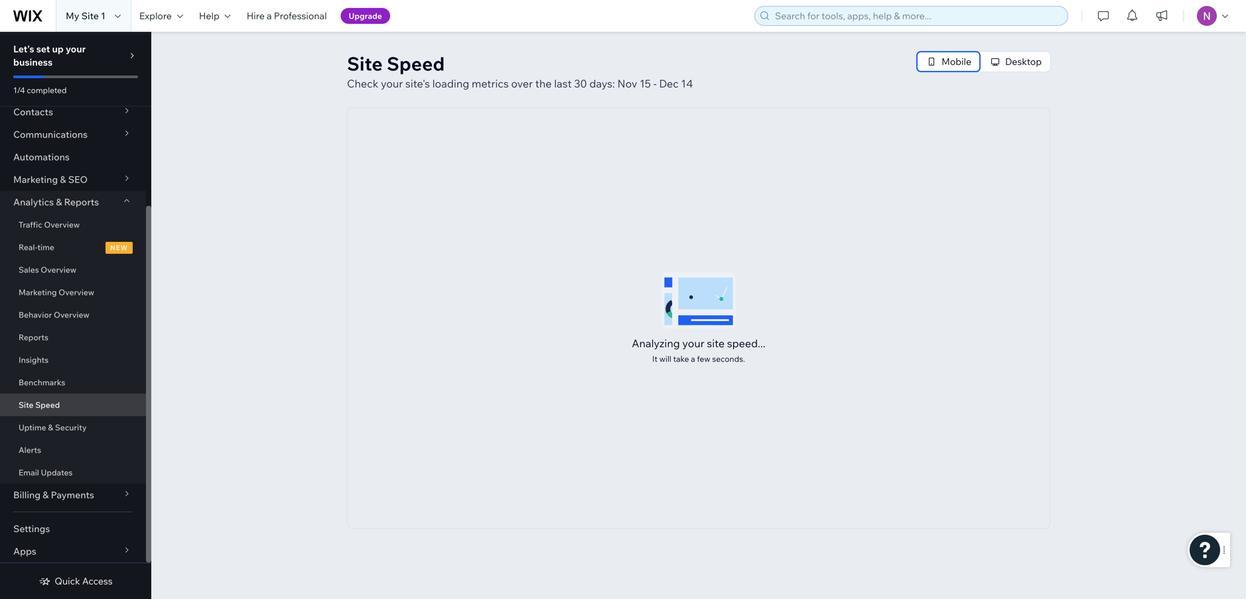 Task type: locate. For each thing, give the bounding box(es) containing it.
apps
[[13, 546, 36, 558]]

overview down sales overview link
[[59, 288, 94, 298]]

completed
[[27, 85, 67, 95]]

speed
[[387, 52, 445, 75], [35, 400, 60, 410]]

mobile
[[942, 56, 971, 67]]

desktop button
[[981, 52, 1050, 72]]

2 vertical spatial site
[[19, 400, 34, 410]]

uptime & security link
[[0, 417, 146, 439]]

marketing overview link
[[0, 281, 146, 304]]

0 horizontal spatial a
[[267, 10, 272, 22]]

reports down seo
[[64, 196, 99, 208]]

14
[[681, 77, 693, 90]]

sales overview link
[[0, 259, 146, 281]]

contacts
[[13, 106, 53, 118]]

analytics & reports
[[13, 196, 99, 208]]

alerts link
[[0, 439, 146, 462]]

marketing for marketing & seo
[[13, 174, 58, 185]]

speed...
[[727, 337, 766, 350]]

your left site's
[[381, 77, 403, 90]]

quick access
[[55, 576, 113, 588]]

0 vertical spatial speed
[[387, 52, 445, 75]]

1 horizontal spatial site
[[81, 10, 99, 22]]

settings link
[[0, 518, 146, 541]]

2 vertical spatial your
[[682, 337, 704, 350]]

your up few
[[682, 337, 704, 350]]

behavior overview
[[19, 310, 89, 320]]

sales
[[19, 265, 39, 275]]

overview for behavior overview
[[54, 310, 89, 320]]

speed inside site speed "link"
[[35, 400, 60, 410]]

0 vertical spatial reports
[[64, 196, 99, 208]]

30
[[574, 77, 587, 90]]

a left few
[[691, 354, 695, 364]]

overview down marketing overview link
[[54, 310, 89, 320]]

speed up uptime & security
[[35, 400, 60, 410]]

& left seo
[[60, 174, 66, 185]]

speed up site's
[[387, 52, 445, 75]]

email
[[19, 468, 39, 478]]

0 vertical spatial marketing
[[13, 174, 58, 185]]

1 vertical spatial a
[[691, 354, 695, 364]]

0 horizontal spatial your
[[66, 43, 86, 55]]

marketing for marketing overview
[[19, 288, 57, 298]]

site up uptime
[[19, 400, 34, 410]]

0 horizontal spatial speed
[[35, 400, 60, 410]]

a right hire
[[267, 10, 272, 22]]

marketing up analytics
[[13, 174, 58, 185]]

marketing
[[13, 174, 58, 185], [19, 288, 57, 298]]

& inside the marketing & seo "dropdown button"
[[60, 174, 66, 185]]

speed for site speed check your site's loading metrics over the last 30 days: nov 15 - dec 14
[[387, 52, 445, 75]]

days:
[[589, 77, 615, 90]]

overview down the analytics & reports
[[44, 220, 80, 230]]

updates
[[41, 468, 73, 478]]

upgrade
[[349, 11, 382, 21]]

& right uptime
[[48, 423, 53, 433]]

your right up
[[66, 43, 86, 55]]

& inside analytics & reports popup button
[[56, 196, 62, 208]]

quick access button
[[39, 576, 113, 588]]

communications button
[[0, 123, 146, 146]]

set
[[36, 43, 50, 55]]

0 vertical spatial your
[[66, 43, 86, 55]]

few
[[697, 354, 710, 364]]

marketing up the behavior
[[19, 288, 57, 298]]

marketing & seo button
[[0, 169, 146, 191]]

reports
[[64, 196, 99, 208], [19, 333, 48, 343]]

your
[[66, 43, 86, 55], [381, 77, 403, 90], [682, 337, 704, 350]]

& inside billing & payments dropdown button
[[43, 490, 49, 501]]

check
[[347, 77, 378, 90]]

1/4 completed
[[13, 85, 67, 95]]

1 horizontal spatial a
[[691, 354, 695, 364]]

your for speed
[[381, 77, 403, 90]]

site's
[[405, 77, 430, 90]]

benchmarks link
[[0, 372, 146, 394]]

1 vertical spatial speed
[[35, 400, 60, 410]]

a inside analyzing your site speed... it will take a few seconds.
[[691, 354, 695, 364]]

2 horizontal spatial your
[[682, 337, 704, 350]]

up
[[52, 43, 64, 55]]

marketing & seo
[[13, 174, 88, 185]]

0 horizontal spatial site
[[19, 400, 34, 410]]

uptime
[[19, 423, 46, 433]]

site inside "link"
[[19, 400, 34, 410]]

marketing inside "dropdown button"
[[13, 174, 58, 185]]

1 horizontal spatial your
[[381, 77, 403, 90]]

1 vertical spatial your
[[381, 77, 403, 90]]

billing & payments
[[13, 490, 94, 501]]

0 vertical spatial a
[[267, 10, 272, 22]]

behavior overview link
[[0, 304, 146, 326]]

site up check
[[347, 52, 383, 75]]

speed inside site speed check your site's loading metrics over the last 30 days: nov 15 - dec 14
[[387, 52, 445, 75]]

overview up marketing overview
[[41, 265, 76, 275]]

& right billing
[[43, 490, 49, 501]]

& down marketing & seo
[[56, 196, 62, 208]]

overview for marketing overview
[[59, 288, 94, 298]]

1 horizontal spatial reports
[[64, 196, 99, 208]]

quick
[[55, 576, 80, 588]]

site inside site speed check your site's loading metrics over the last 30 days: nov 15 - dec 14
[[347, 52, 383, 75]]

1 vertical spatial reports
[[19, 333, 48, 343]]

reports up insights
[[19, 333, 48, 343]]

1 horizontal spatial speed
[[387, 52, 445, 75]]

1 vertical spatial site
[[347, 52, 383, 75]]

traffic overview
[[19, 220, 80, 230]]

real-time
[[19, 243, 54, 252]]

& inside uptime & security link
[[48, 423, 53, 433]]

site left 1
[[81, 10, 99, 22]]

1 vertical spatial marketing
[[19, 288, 57, 298]]

& for security
[[48, 423, 53, 433]]

automations link
[[0, 146, 146, 169]]

2 horizontal spatial site
[[347, 52, 383, 75]]

your inside the let's set up your business
[[66, 43, 86, 55]]

desktop
[[1005, 56, 1042, 67]]

overview
[[44, 220, 80, 230], [41, 265, 76, 275], [59, 288, 94, 298], [54, 310, 89, 320]]

site
[[81, 10, 99, 22], [347, 52, 383, 75], [19, 400, 34, 410]]

0 vertical spatial site
[[81, 10, 99, 22]]

your inside site speed check your site's loading metrics over the last 30 days: nov 15 - dec 14
[[381, 77, 403, 90]]

sales overview
[[19, 265, 76, 275]]

hire a professional
[[247, 10, 327, 22]]

your inside analyzing your site speed... it will take a few seconds.
[[682, 337, 704, 350]]



Task type: describe. For each thing, give the bounding box(es) containing it.
last
[[554, 77, 572, 90]]

seo
[[68, 174, 88, 185]]

help
[[199, 10, 219, 22]]

analyzing your site speed... it will take a few seconds.
[[632, 337, 766, 364]]

hire a professional link
[[239, 0, 335, 32]]

explore
[[139, 10, 172, 22]]

alerts
[[19, 446, 41, 456]]

upgrade button
[[341, 8, 390, 24]]

site for site speed check your site's loading metrics over the last 30 days: nov 15 - dec 14
[[347, 52, 383, 75]]

billing
[[13, 490, 41, 501]]

nov
[[617, 77, 637, 90]]

overview for sales overview
[[41, 265, 76, 275]]

benchmarks
[[19, 378, 65, 388]]

0 horizontal spatial reports
[[19, 333, 48, 343]]

analytics
[[13, 196, 54, 208]]

mobile button
[[917, 52, 980, 72]]

email updates
[[19, 468, 73, 478]]

metrics
[[472, 77, 509, 90]]

site speed check your site's loading metrics over the last 30 days: nov 15 - dec 14
[[347, 52, 693, 90]]

contacts button
[[0, 101, 146, 123]]

loading image
[[662, 273, 736, 329]]

reports inside popup button
[[64, 196, 99, 208]]

business
[[13, 56, 53, 68]]

will
[[659, 354, 671, 364]]

insights
[[19, 355, 49, 365]]

loading
[[432, 77, 469, 90]]

automations
[[13, 151, 70, 163]]

let's set up your business
[[13, 43, 86, 68]]

site for site speed
[[19, 400, 34, 410]]

uptime & security
[[19, 423, 87, 433]]

the
[[535, 77, 552, 90]]

traffic overview link
[[0, 214, 146, 236]]

-
[[653, 77, 657, 90]]

apps button
[[0, 541, 146, 563]]

analytics & reports button
[[0, 191, 146, 214]]

your for set
[[66, 43, 86, 55]]

15
[[640, 77, 651, 90]]

new
[[110, 244, 128, 252]]

analyzing
[[632, 337, 680, 350]]

access
[[82, 576, 113, 588]]

take
[[673, 354, 689, 364]]

marketing overview
[[19, 288, 94, 298]]

billing & payments button
[[0, 484, 146, 507]]

reports link
[[0, 326, 146, 349]]

over
[[511, 77, 533, 90]]

& for payments
[[43, 490, 49, 501]]

settings
[[13, 524, 50, 535]]

email updates link
[[0, 462, 146, 484]]

traffic
[[19, 220, 42, 230]]

time
[[37, 243, 54, 252]]

site speed
[[19, 400, 60, 410]]

real-
[[19, 243, 37, 252]]

my
[[66, 10, 79, 22]]

behavior
[[19, 310, 52, 320]]

overview for traffic overview
[[44, 220, 80, 230]]

site speed link
[[0, 394, 146, 417]]

1
[[101, 10, 105, 22]]

help button
[[191, 0, 239, 32]]

payments
[[51, 490, 94, 501]]

sidebar element
[[0, 0, 151, 600]]

seconds.
[[712, 354, 745, 364]]

site
[[707, 337, 725, 350]]

my site 1
[[66, 10, 105, 22]]

1/4
[[13, 85, 25, 95]]

professional
[[274, 10, 327, 22]]

& for seo
[[60, 174, 66, 185]]

Search for tools, apps, help & more... field
[[771, 7, 1064, 25]]

communications
[[13, 129, 88, 140]]

hire
[[247, 10, 265, 22]]

security
[[55, 423, 87, 433]]

& for reports
[[56, 196, 62, 208]]

let's
[[13, 43, 34, 55]]

dec
[[659, 77, 679, 90]]

insights link
[[0, 349, 146, 372]]

it
[[652, 354, 658, 364]]

speed for site speed
[[35, 400, 60, 410]]



Task type: vqa. For each thing, say whether or not it's contained in the screenshot.
the Behavior Overview "link"
yes



